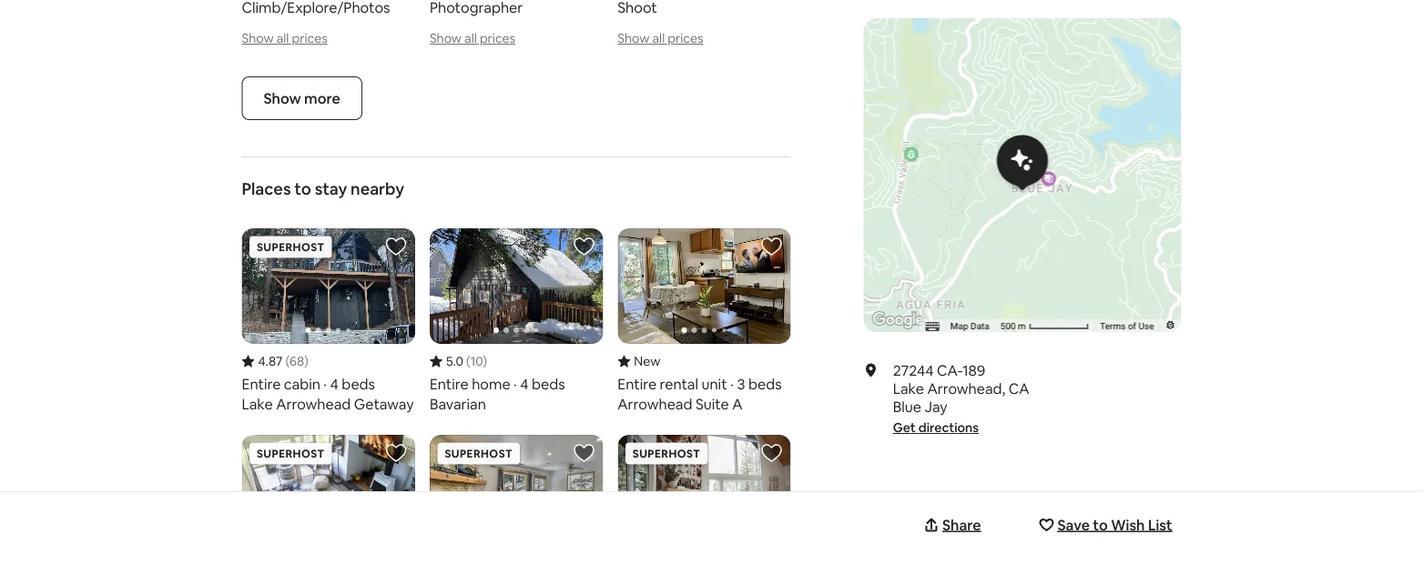Task type: describe. For each thing, give the bounding box(es) containing it.
show for hot springs hike with photographer 'group'
[[430, 30, 462, 47]]

4.87
[[258, 354, 283, 370]]

group containing entire home
[[430, 229, 603, 417]]

ca
[[1009, 379, 1030, 398]]

show for deep creek narrows climb/explore/photos group
[[242, 30, 274, 47]]

places
[[242, 179, 291, 200]]

4 beds for entire home
[[520, 375, 565, 394]]

nearby
[[351, 179, 404, 200]]

keyboard shortcuts image
[[925, 323, 940, 332]]

entire home
[[430, 375, 511, 394]]

m
[[1018, 321, 1026, 332]]

prices for deep creek narrows climb/explore/photos group
[[292, 30, 328, 47]]

( for home
[[466, 354, 470, 370]]

new
[[634, 354, 661, 370]]

3 beds
[[737, 375, 782, 394]]

27244
[[893, 361, 934, 380]]

save to wish list button
[[1036, 507, 1182, 544]]

prices for hot springs hike with photographer 'group'
[[480, 30, 516, 47]]

entire cabin
[[242, 375, 320, 394]]

cabin
[[284, 375, 320, 394]]

500
[[1001, 321, 1016, 332]]

wish
[[1111, 516, 1145, 535]]

ca-
[[937, 361, 963, 380]]

of
[[1128, 321, 1137, 332]]

entire rental unit
[[618, 375, 727, 394]]

189
[[963, 361, 986, 380]]

4 beds for entire cabin
[[330, 375, 375, 394]]

500 m button
[[995, 320, 1095, 333]]

prices for pinnacles hike photo shoot group
[[668, 30, 704, 47]]

report errors in the road map or imagery to google image
[[1165, 320, 1176, 331]]

1 horizontal spatial add listing to a list image
[[573, 443, 595, 465]]

to for wish
[[1093, 516, 1108, 535]]

map data
[[951, 321, 990, 332]]

( for cabin
[[285, 354, 289, 370]]

use
[[1139, 321, 1155, 332]]

get directions link
[[893, 420, 979, 436]]

show all prices button for pinnacles hike photo shoot group
[[618, 30, 704, 47]]

3
[[737, 375, 745, 394]]

beds for entire cabin
[[342, 375, 375, 394]]

unit
[[702, 375, 727, 394]]

places to stay nearby
[[242, 179, 404, 200]]

all for hot springs hike with photographer 'group'
[[465, 30, 477, 47]]

new place to stay image
[[618, 354, 661, 370]]

map
[[951, 321, 969, 332]]

terms of use link
[[1101, 321, 1155, 332]]

hot springs hike with photographer group
[[430, 0, 603, 48]]



Task type: locate. For each thing, give the bounding box(es) containing it.
show inside deep creek narrows climb/explore/photos group
[[242, 30, 274, 47]]

image 1 out of 30 total images of this place image
[[304, 328, 354, 344], [304, 328, 354, 344], [492, 328, 542, 344], [492, 328, 542, 344], [680, 328, 730, 344], [680, 328, 730, 344]]

0 horizontal spatial all
[[277, 30, 289, 47]]

2 group from the left
[[430, 229, 603, 417]]

1 ) from the left
[[304, 354, 309, 370]]

jay
[[925, 398, 948, 416]]

( right 4.87
[[285, 354, 289, 370]]

share
[[943, 516, 981, 535]]

home
[[472, 375, 511, 394]]

4 beds right cabin
[[330, 375, 375, 394]]

arrowhead,
[[928, 379, 1006, 398]]

prices
[[292, 30, 328, 47], [480, 30, 516, 47], [668, 30, 704, 47]]

show all prices button
[[242, 30, 328, 47], [430, 30, 516, 47], [618, 30, 704, 47]]

to left stay
[[295, 179, 311, 200]]

to for stay
[[295, 179, 311, 200]]

prices inside pinnacles hike photo shoot group
[[668, 30, 704, 47]]

0 horizontal spatial )
[[304, 354, 309, 370]]

beds right 3
[[749, 375, 782, 394]]

show inside pinnacles hike photo shoot group
[[618, 30, 650, 47]]

all
[[277, 30, 289, 47], [465, 30, 477, 47], [653, 30, 665, 47]]

beds
[[342, 375, 375, 394], [532, 375, 565, 394], [749, 375, 782, 394]]

1 horizontal spatial all
[[465, 30, 477, 47]]

group containing entire rental unit
[[618, 229, 791, 417]]

terms
[[1101, 321, 1126, 332]]

1 vertical spatial add listing to a list image
[[573, 443, 595, 465]]

show for pinnacles hike photo shoot group
[[618, 30, 650, 47]]

share button
[[921, 507, 990, 544]]

more
[[304, 89, 341, 108]]

2 ) from the left
[[483, 354, 487, 370]]

map region
[[634, 0, 1334, 355]]

0 vertical spatial to
[[295, 179, 311, 200]]

save to wish list
[[1058, 516, 1173, 535]]

3 all from the left
[[653, 30, 665, 47]]

1 horizontal spatial beds
[[532, 375, 565, 394]]

show all prices button inside hot springs hike with photographer 'group'
[[430, 30, 516, 47]]

500 m
[[1001, 321, 1029, 332]]

2 horizontal spatial prices
[[668, 30, 704, 47]]

all inside pinnacles hike photo shoot group
[[653, 30, 665, 47]]

2 horizontal spatial show all prices
[[618, 30, 704, 47]]

google image
[[869, 309, 929, 332]]

3 entire from the left
[[618, 375, 657, 394]]

2 horizontal spatial show all prices button
[[618, 30, 704, 47]]

0 horizontal spatial 4 beds
[[330, 375, 375, 394]]

1 horizontal spatial entire
[[430, 375, 469, 394]]

) for home
[[483, 354, 487, 370]]

rating 4.87 out of 5; 68 reviews image
[[242, 354, 309, 370]]

27244 ca-189 lake arrowhead, ca blue jay get directions
[[893, 361, 1030, 436]]

1 entire from the left
[[242, 375, 281, 394]]

)
[[304, 354, 309, 370], [483, 354, 487, 370]]

beds right cabin
[[342, 375, 375, 394]]

2 4 from the left
[[520, 375, 529, 394]]

entire down 5.0
[[430, 375, 469, 394]]

3 beds from the left
[[749, 375, 782, 394]]

prices inside deep creek narrows climb/explore/photos group
[[292, 30, 328, 47]]

data
[[971, 321, 990, 332]]

map data button
[[951, 320, 990, 333]]

group containing entire cabin
[[242, 229, 415, 417]]

) for cabin
[[304, 354, 309, 370]]

show
[[242, 30, 274, 47], [430, 30, 462, 47], [618, 30, 650, 47], [264, 89, 301, 108]]

show all prices for pinnacles hike photo shoot group
[[618, 30, 704, 47]]

2 all from the left
[[465, 30, 477, 47]]

beds for entire home
[[532, 375, 565, 394]]

2 4 beds from the left
[[520, 375, 565, 394]]

show all prices button inside pinnacles hike photo shoot group
[[618, 30, 704, 47]]

3 show all prices from the left
[[618, 30, 704, 47]]

1 horizontal spatial )
[[483, 354, 487, 370]]

) up home
[[483, 354, 487, 370]]

deep creek narrows climb/explore/photos group
[[242, 0, 415, 48]]

show all prices inside hot springs hike with photographer 'group'
[[430, 30, 516, 47]]

1 horizontal spatial show all prices
[[430, 30, 516, 47]]

0 horizontal spatial show all prices button
[[242, 30, 328, 47]]

1 vertical spatial to
[[1093, 516, 1108, 535]]

4 right cabin
[[330, 375, 339, 394]]

1 4 from the left
[[330, 375, 339, 394]]

group
[[242, 229, 415, 417], [430, 229, 603, 417], [618, 229, 791, 417]]

4 for entire home
[[520, 375, 529, 394]]

show all prices for hot springs hike with photographer 'group'
[[430, 30, 516, 47]]

2 horizontal spatial all
[[653, 30, 665, 47]]

3 group from the left
[[618, 229, 791, 417]]

save
[[1058, 516, 1090, 535]]

beds right home
[[532, 375, 565, 394]]

2 ( from the left
[[466, 354, 470, 370]]

entire for entire cabin
[[242, 375, 281, 394]]

terms of use
[[1101, 321, 1155, 332]]

2 show all prices button from the left
[[430, 30, 516, 47]]

to inside button
[[1093, 516, 1108, 535]]

0 horizontal spatial entire
[[242, 375, 281, 394]]

4.87 ( 68 )
[[258, 354, 309, 370]]

5.0
[[446, 354, 464, 370]]

2 horizontal spatial beds
[[749, 375, 782, 394]]

0 horizontal spatial beds
[[342, 375, 375, 394]]

2 horizontal spatial group
[[618, 229, 791, 417]]

show more link
[[242, 77, 362, 120]]

2 horizontal spatial entire
[[618, 375, 657, 394]]

show all prices button for hot springs hike with photographer 'group'
[[430, 30, 516, 47]]

2 beds from the left
[[532, 375, 565, 394]]

1 horizontal spatial group
[[430, 229, 603, 417]]

1 group from the left
[[242, 229, 415, 417]]

2 entire from the left
[[430, 375, 469, 394]]

4
[[330, 375, 339, 394], [520, 375, 529, 394]]

entire
[[242, 375, 281, 394], [430, 375, 469, 394], [618, 375, 657, 394]]

1 show all prices from the left
[[242, 30, 328, 47]]

1 horizontal spatial prices
[[480, 30, 516, 47]]

all for deep creek narrows climb/explore/photos group
[[277, 30, 289, 47]]

4 beds
[[330, 375, 375, 394], [520, 375, 565, 394]]

4 for entire cabin
[[330, 375, 339, 394]]

rating 5.0 out of 5; 10 reviews image
[[430, 354, 487, 370]]

0 horizontal spatial prices
[[292, 30, 328, 47]]

( right 5.0
[[466, 354, 470, 370]]

) up cabin
[[304, 354, 309, 370]]

directions
[[919, 420, 979, 436]]

show all prices inside pinnacles hike photo shoot group
[[618, 30, 704, 47]]

pinnacles hike photo shoot group
[[618, 0, 791, 48]]

add listing to a list image
[[385, 236, 407, 258], [573, 443, 595, 465]]

get
[[893, 420, 916, 436]]

show all prices button inside deep creek narrows climb/explore/photos group
[[242, 30, 328, 47]]

image 1 image
[[242, 229, 415, 344], [242, 229, 415, 344], [430, 229, 603, 344], [430, 229, 603, 344], [618, 229, 791, 344], [618, 229, 791, 344], [242, 436, 415, 551], [242, 436, 415, 551], [430, 436, 603, 551], [430, 436, 603, 551], [618, 436, 791, 551], [618, 436, 791, 551]]

prices inside hot springs hike with photographer 'group'
[[480, 30, 516, 47]]

0 horizontal spatial (
[[285, 354, 289, 370]]

1 4 beds from the left
[[330, 375, 375, 394]]

1 show all prices button from the left
[[242, 30, 328, 47]]

1 all from the left
[[277, 30, 289, 47]]

rental
[[660, 375, 699, 394]]

blue
[[893, 398, 922, 416]]

show all prices for deep creek narrows climb/explore/photos group
[[242, 30, 328, 47]]

0 horizontal spatial add listing to a list image
[[385, 236, 407, 258]]

4 right home
[[520, 375, 529, 394]]

show all prices button for deep creek narrows climb/explore/photos group
[[242, 30, 328, 47]]

1 horizontal spatial to
[[1093, 516, 1108, 535]]

entire down 4.87
[[242, 375, 281, 394]]

show more
[[264, 89, 341, 108]]

2 prices from the left
[[480, 30, 516, 47]]

stay
[[315, 179, 347, 200]]

3 prices from the left
[[668, 30, 704, 47]]

list
[[1148, 516, 1173, 535]]

lake
[[893, 379, 924, 398]]

add listing to a list image
[[573, 236, 595, 258], [761, 236, 783, 258], [385, 443, 407, 465], [761, 443, 783, 465]]

entire down new place to stay image
[[618, 375, 657, 394]]

1 horizontal spatial show all prices button
[[430, 30, 516, 47]]

1 ( from the left
[[285, 354, 289, 370]]

show all prices
[[242, 30, 328, 47], [430, 30, 516, 47], [618, 30, 704, 47]]

entire for entire home
[[430, 375, 469, 394]]

all inside deep creek narrows climb/explore/photos group
[[277, 30, 289, 47]]

to
[[295, 179, 311, 200], [1093, 516, 1108, 535]]

show all prices inside deep creek narrows climb/explore/photos group
[[242, 30, 328, 47]]

0 vertical spatial add listing to a list image
[[385, 236, 407, 258]]

0 horizontal spatial group
[[242, 229, 415, 417]]

show inside hot springs hike with photographer 'group'
[[430, 30, 462, 47]]

1 prices from the left
[[292, 30, 328, 47]]

3 show all prices button from the left
[[618, 30, 704, 47]]

1 horizontal spatial 4 beds
[[520, 375, 565, 394]]

1 horizontal spatial (
[[466, 354, 470, 370]]

0 horizontal spatial 4
[[330, 375, 339, 394]]

5.0 ( 10 )
[[446, 354, 487, 370]]

10
[[470, 354, 483, 370]]

all for pinnacles hike photo shoot group
[[653, 30, 665, 47]]

1 beds from the left
[[342, 375, 375, 394]]

all inside hot springs hike with photographer 'group'
[[465, 30, 477, 47]]

0 horizontal spatial show all prices
[[242, 30, 328, 47]]

2 show all prices from the left
[[430, 30, 516, 47]]

0 horizontal spatial to
[[295, 179, 311, 200]]

to right save
[[1093, 516, 1108, 535]]

4 beds right home
[[520, 375, 565, 394]]

beds for entire rental unit
[[749, 375, 782, 394]]

entire for entire rental unit
[[618, 375, 657, 394]]

1 horizontal spatial 4
[[520, 375, 529, 394]]

(
[[285, 354, 289, 370], [466, 354, 470, 370]]

68
[[289, 354, 304, 370]]



Task type: vqa. For each thing, say whether or not it's contained in the screenshot.
Electric
no



